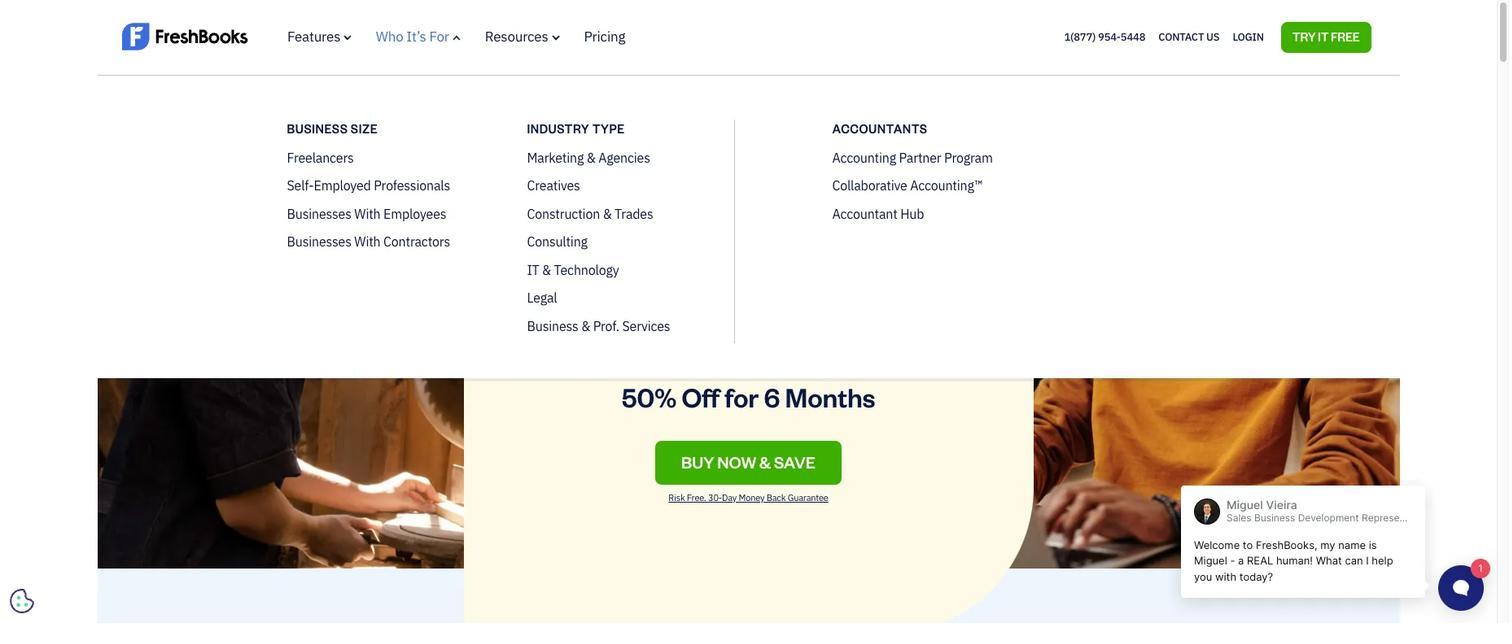 Task type: describe. For each thing, give the bounding box(es) containing it.
trades
[[615, 206, 653, 222]]

& for it
[[542, 262, 551, 278]]

features link
[[287, 28, 351, 46]]

buy
[[681, 452, 714, 473]]

who it's for link
[[376, 28, 461, 46]]

us
[[1206, 30, 1220, 44]]

pricing link
[[584, 28, 625, 46]]

50% off for 6 months
[[622, 380, 875, 414]]

collaborative
[[832, 177, 907, 194]]

months
[[785, 380, 875, 414]]

cookie preferences image
[[10, 589, 34, 614]]

marketing
[[527, 149, 584, 166]]

1(877) 954-5448 link
[[1064, 30, 1146, 44]]

businesses with contractors
[[287, 234, 450, 250]]

partner
[[899, 149, 941, 166]]

resources link
[[485, 28, 560, 46]]

self-employed professionals
[[287, 177, 450, 194]]

accounting partner program
[[832, 149, 993, 166]]

pricing
[[584, 28, 625, 46]]

legal
[[527, 290, 557, 306]]

business size link
[[287, 119, 495, 137]]

consulting link
[[527, 234, 588, 250]]

accountant hub link
[[832, 206, 924, 222]]

freelancers link
[[287, 149, 354, 166]]

1(877) 954-5448
[[1064, 30, 1146, 44]]

type
[[592, 121, 625, 136]]

who
[[376, 28, 403, 46]]

industry type
[[527, 121, 625, 136]]

guarantee
[[788, 493, 828, 504]]

collaborative accounting™
[[832, 177, 983, 194]]

freelancers
[[287, 149, 354, 166]]

accounting partner program link
[[832, 149, 993, 166]]

for
[[429, 28, 449, 46]]

businesses for businesses with employees
[[287, 206, 351, 222]]

business for business & prof. services
[[527, 318, 578, 334]]

accountants link
[[832, 119, 1040, 137]]

freshbooks logo image
[[122, 21, 248, 52]]

& right now
[[759, 452, 771, 473]]

try
[[1292, 29, 1316, 44]]

back
[[767, 493, 786, 504]]

risk free. 30-day money back guarantee link
[[662, 493, 835, 517]]

collaborative accounting™ link
[[832, 177, 983, 194]]

self-employed professionals link
[[287, 177, 450, 194]]

contact us link
[[1159, 27, 1220, 48]]

for
[[725, 380, 759, 414]]

cookie consent banner dialog
[[12, 423, 256, 611]]

free.
[[687, 493, 706, 504]]

hub
[[900, 206, 924, 222]]

risk free. 30-day money back guarantee
[[669, 493, 828, 504]]

businesses with employees
[[287, 206, 446, 222]]

accounting
[[832, 149, 896, 166]]

money
[[739, 493, 765, 504]]

size
[[351, 121, 378, 136]]

consulting
[[527, 234, 588, 250]]

construction & trades link
[[527, 206, 653, 222]]

& for marketing
[[587, 149, 596, 166]]

business & prof. services link
[[527, 318, 670, 334]]

try it free link
[[1281, 22, 1371, 53]]

excellent
[[590, 334, 644, 350]]



Task type: vqa. For each thing, say whether or not it's contained in the screenshot.
Self-Employed Professionals link
yes



Task type: locate. For each thing, give the bounding box(es) containing it.
businesses with contractors link
[[287, 234, 450, 250]]

self-
[[287, 177, 314, 194]]

agencies
[[598, 149, 650, 166]]

contact
[[1159, 30, 1204, 44]]

1 vertical spatial with
[[354, 234, 381, 250]]

1 vertical spatial business
[[527, 318, 578, 334]]

login
[[1233, 30, 1264, 44]]

with for contractors
[[354, 234, 381, 250]]

free
[[1331, 29, 1360, 44]]

industry
[[527, 121, 590, 136]]

businesses down businesses with employees link
[[287, 234, 351, 250]]

6
[[764, 380, 780, 414]]

off
[[682, 380, 719, 414]]

with for employees
[[354, 206, 381, 222]]

with down self-employed professionals link
[[354, 206, 381, 222]]

now
[[717, 452, 756, 473]]

0 vertical spatial business
[[287, 121, 348, 136]]

0 vertical spatial businesses
[[287, 206, 351, 222]]

accounting™
[[910, 177, 983, 194]]

save
[[774, 452, 816, 473]]

construction
[[527, 206, 600, 222]]

with down businesses with employees link
[[354, 234, 381, 250]]

business & prof. services
[[527, 318, 670, 334]]

1 with from the top
[[354, 206, 381, 222]]

it & technology link
[[527, 262, 619, 278]]

with
[[354, 206, 381, 222], [354, 234, 381, 250]]

resources
[[485, 28, 548, 46]]

& for business
[[581, 318, 590, 334]]

star rating image
[[652, 336, 724, 348]]

& right it
[[542, 262, 551, 278]]

marketing & agencies link
[[527, 149, 650, 166]]

risk
[[669, 493, 685, 504]]

5448
[[1121, 30, 1146, 44]]

contact us
[[1159, 30, 1220, 44]]

prof.
[[593, 318, 619, 334]]

technology
[[554, 262, 619, 278]]

30-
[[708, 493, 722, 504]]

1 vertical spatial businesses
[[287, 234, 351, 250]]

industry type link
[[527, 119, 734, 137]]

employees
[[383, 206, 446, 222]]

& left the trades
[[603, 206, 612, 222]]

legal link
[[527, 290, 557, 306]]

business size
[[287, 121, 378, 136]]

contractors
[[383, 234, 450, 250]]

program
[[944, 149, 993, 166]]

& left prof.
[[581, 318, 590, 334]]

on
[[770, 334, 782, 349]]

2 businesses from the top
[[287, 234, 351, 250]]

try it free
[[1292, 29, 1360, 44]]

0 vertical spatial with
[[354, 206, 381, 222]]

&
[[587, 149, 596, 166], [603, 206, 612, 222], [542, 262, 551, 278], [581, 318, 590, 334], [759, 452, 771, 473]]

& for construction
[[603, 206, 612, 222]]

50%
[[622, 380, 677, 414]]

business down legal link
[[527, 318, 578, 334]]

employed
[[314, 177, 371, 194]]

& down industry type
[[587, 149, 596, 166]]

it
[[1318, 29, 1329, 44]]

accountants
[[832, 121, 928, 136]]

1(877)
[[1064, 30, 1096, 44]]

accountant
[[832, 206, 898, 222]]

business for business size
[[287, 121, 348, 136]]

accountant hub
[[832, 206, 924, 222]]

features
[[287, 28, 340, 46]]

who it's for
[[376, 28, 449, 46]]

it's
[[406, 28, 426, 46]]

(based on
[[732, 334, 785, 349]]

it
[[527, 262, 539, 278]]

(based
[[732, 334, 767, 349]]

construction & trades
[[527, 206, 653, 222]]

business up freelancers
[[287, 121, 348, 136]]

businesses for businesses with contractors
[[287, 234, 351, 250]]

954-
[[1098, 30, 1121, 44]]

1 businesses from the top
[[287, 206, 351, 222]]

buy now & save link
[[655, 441, 842, 485]]

businesses with employees link
[[287, 206, 446, 222]]

buy now & save
[[681, 452, 816, 473]]

professionals
[[374, 177, 450, 194]]

2 with from the top
[[354, 234, 381, 250]]

marketing & agencies
[[527, 149, 650, 166]]

it & technology
[[527, 262, 619, 278]]

creatives
[[527, 177, 580, 194]]

businesses down self-
[[287, 206, 351, 222]]

1 horizontal spatial business
[[527, 318, 578, 334]]

login link
[[1233, 27, 1264, 48]]

businesses
[[287, 206, 351, 222], [287, 234, 351, 250]]

0 horizontal spatial business
[[287, 121, 348, 136]]



